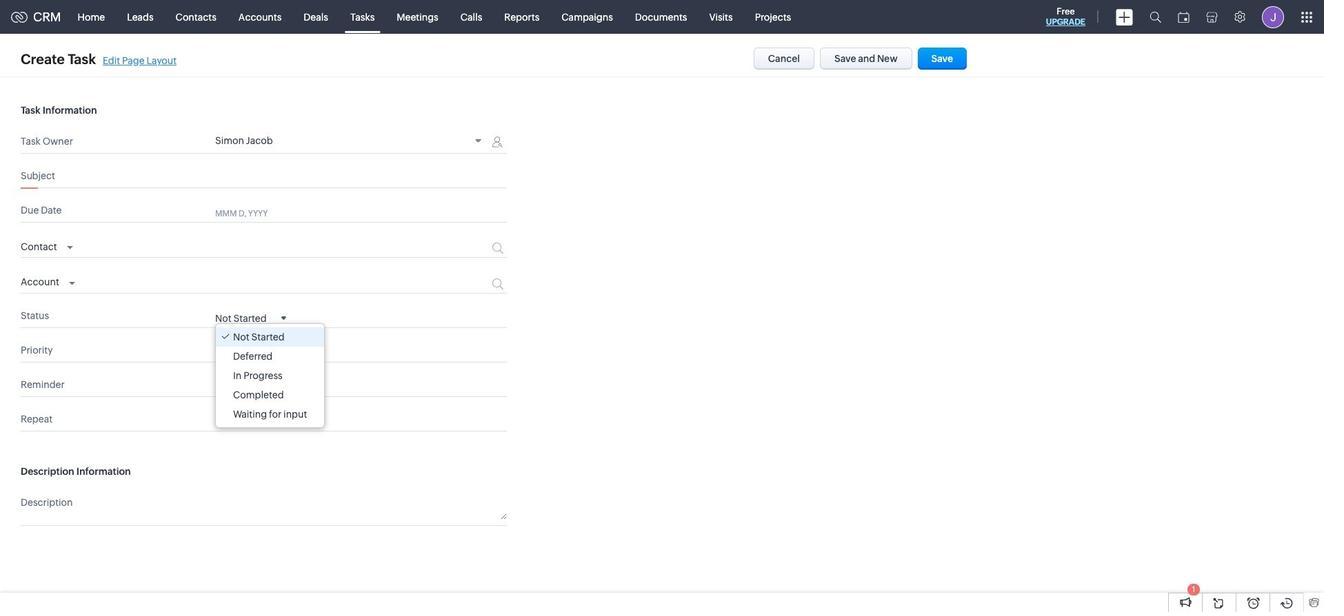 Task type: describe. For each thing, give the bounding box(es) containing it.
mmm d, yyyy text field
[[215, 208, 463, 219]]

calendar image
[[1178, 11, 1190, 22]]

search element
[[1142, 0, 1170, 34]]

create menu element
[[1108, 0, 1142, 33]]

logo image
[[11, 11, 28, 22]]

search image
[[1150, 11, 1162, 23]]



Task type: locate. For each thing, give the bounding box(es) containing it.
tree
[[216, 324, 324, 427]]

profile element
[[1254, 0, 1293, 33]]

None text field
[[215, 494, 507, 520]]

None field
[[215, 135, 486, 148], [21, 238, 73, 254], [21, 273, 75, 290], [215, 312, 286, 324], [215, 135, 486, 148], [21, 238, 73, 254], [21, 273, 75, 290], [215, 312, 286, 324]]

profile image
[[1262, 6, 1285, 28]]

None button
[[754, 48, 815, 70], [820, 48, 912, 70], [918, 48, 967, 70], [754, 48, 815, 70], [820, 48, 912, 70], [918, 48, 967, 70]]

create menu image
[[1116, 9, 1133, 25]]



Task type: vqa. For each thing, say whether or not it's contained in the screenshot.
Search Folder text field
no



